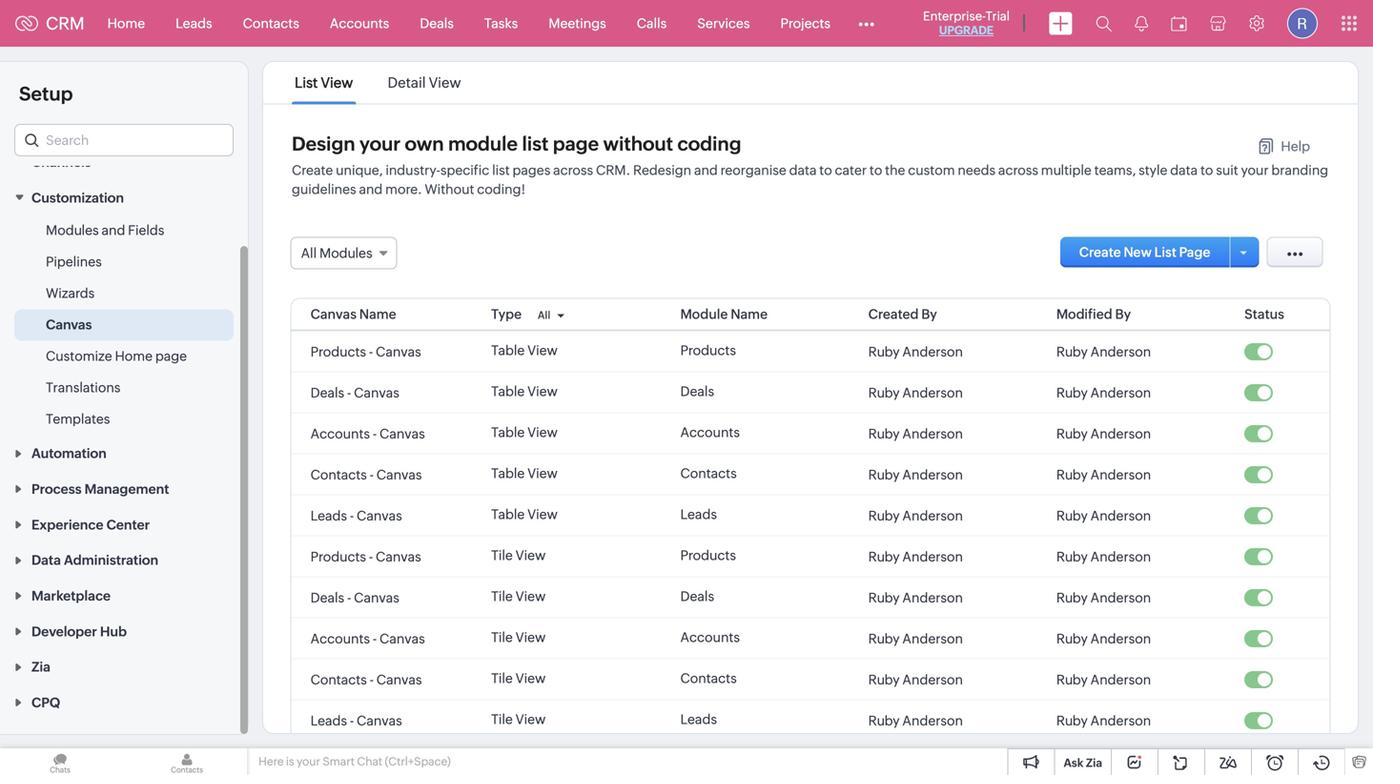 Task type: describe. For each thing, give the bounding box(es) containing it.
meetings
[[549, 16, 606, 31]]

setup
[[19, 83, 73, 105]]

cpq button
[[0, 685, 248, 720]]

calls link
[[622, 0, 682, 46]]

redesign
[[633, 163, 692, 178]]

leads link
[[160, 0, 228, 46]]

name for module name
[[731, 307, 768, 322]]

chat
[[357, 755, 383, 768]]

crm.
[[596, 163, 631, 178]]

create for create new list page
[[1080, 245, 1121, 260]]

modified by
[[1057, 307, 1131, 322]]

tile view for deals - canvas
[[491, 589, 546, 604]]

ask
[[1064, 757, 1084, 770]]

home inside customization 'region'
[[115, 348, 153, 364]]

signals element
[[1124, 0, 1160, 47]]

1 across from the left
[[553, 163, 593, 178]]

reorganise
[[721, 163, 787, 178]]

meetings link
[[533, 0, 622, 46]]

list inside list
[[295, 74, 318, 91]]

industry-
[[386, 163, 441, 178]]

calls
[[637, 16, 667, 31]]

tile view for accounts - canvas
[[491, 630, 546, 645]]

services link
[[682, 0, 765, 46]]

customize home page link
[[46, 347, 187, 366]]

projects link
[[765, 0, 846, 46]]

here
[[258, 755, 284, 768]]

coding!
[[477, 182, 526, 197]]

tile for contacts - canvas
[[491, 671, 513, 686]]

branding
[[1272, 163, 1329, 178]]

create new list page button
[[1060, 237, 1230, 268]]

tile for leads - canvas
[[491, 712, 513, 727]]

suit
[[1216, 163, 1239, 178]]

customize home page
[[46, 348, 187, 364]]

1 horizontal spatial and
[[359, 182, 383, 197]]

process
[[31, 482, 82, 497]]

1 data from the left
[[789, 163, 817, 178]]

tile for deals - canvas
[[491, 589, 513, 604]]

pipelines
[[46, 254, 102, 269]]

enterprise-
[[923, 9, 986, 23]]

accounts link
[[315, 0, 405, 46]]

automation button
[[0, 435, 248, 471]]

pages
[[513, 163, 551, 178]]

page inside customization 'region'
[[155, 348, 187, 364]]

tile for products - canvas
[[491, 548, 513, 563]]

2 horizontal spatial and
[[694, 163, 718, 178]]

accounts - canvas for tile view
[[311, 631, 425, 647]]

customization
[[31, 190, 124, 205]]

search image
[[1096, 15, 1112, 31]]

table view for leads - canvas
[[491, 507, 558, 522]]

data administration
[[31, 553, 158, 568]]

module
[[448, 133, 518, 155]]

deals - canvas for tile view
[[311, 590, 399, 606]]

leads - canvas for table view
[[311, 508, 402, 524]]

3 to from the left
[[1201, 163, 1214, 178]]

list for page
[[522, 133, 549, 155]]

modified
[[1057, 307, 1113, 322]]

canvas name
[[311, 307, 397, 322]]

0 vertical spatial page
[[553, 133, 599, 155]]

deals - canvas for table view
[[311, 385, 399, 401]]

products - canvas for table view
[[311, 344, 421, 360]]

wizards link
[[46, 284, 95, 303]]

management
[[85, 482, 169, 497]]

marketplace
[[31, 589, 111, 604]]

created by
[[869, 307, 937, 322]]

0 vertical spatial your
[[359, 133, 401, 155]]

detail view link
[[385, 74, 464, 91]]

create menu element
[[1038, 0, 1085, 46]]

signals image
[[1135, 15, 1148, 31]]

all for all modules
[[301, 246, 317, 261]]

channels button
[[0, 144, 248, 179]]

and inside customization 'region'
[[102, 223, 125, 238]]

new
[[1124, 245, 1152, 260]]

administration
[[64, 553, 158, 568]]

1 horizontal spatial zia
[[1086, 757, 1103, 770]]

status
[[1245, 307, 1285, 322]]

the
[[885, 163, 906, 178]]

all for all
[[538, 310, 551, 322]]

services
[[697, 16, 750, 31]]

modules and fields
[[46, 223, 164, 238]]

2 vertical spatial your
[[297, 755, 320, 768]]

2 data from the left
[[1171, 163, 1198, 178]]

channels
[[31, 155, 91, 170]]

2 across from the left
[[999, 163, 1039, 178]]

table for accounts - canvas
[[491, 425, 525, 440]]

contacts - canvas for tile view
[[311, 672, 422, 688]]

list inside button
[[1155, 245, 1177, 260]]

fields
[[128, 223, 164, 238]]

2 to from the left
[[870, 163, 883, 178]]

zia button
[[0, 649, 248, 685]]

module name
[[681, 307, 768, 322]]

zia inside dropdown button
[[31, 660, 50, 675]]

canvas link
[[46, 315, 92, 334]]

table view for deals - canvas
[[491, 384, 558, 399]]

created
[[869, 307, 919, 322]]

customize
[[46, 348, 112, 364]]

translations link
[[46, 378, 121, 397]]

translations
[[46, 380, 121, 395]]

enterprise-trial upgrade
[[923, 9, 1010, 37]]

table for products - canvas
[[491, 343, 525, 358]]

contacts link
[[228, 0, 315, 46]]

specific
[[441, 163, 490, 178]]

data administration button
[[0, 542, 248, 578]]

hub
[[100, 624, 127, 639]]

tile view for leads - canvas
[[491, 712, 546, 727]]

logo image
[[15, 16, 38, 31]]

table view for accounts - canvas
[[491, 425, 558, 440]]

modules inside field
[[319, 246, 373, 261]]

without
[[425, 182, 474, 197]]

accounts inside accounts "link"
[[330, 16, 389, 31]]

developer
[[31, 624, 97, 639]]

list view
[[295, 74, 353, 91]]

coding
[[678, 133, 742, 155]]

experience
[[31, 517, 103, 533]]

detail view
[[388, 74, 461, 91]]



Task type: locate. For each thing, give the bounding box(es) containing it.
0 horizontal spatial data
[[789, 163, 817, 178]]

by for created by
[[922, 307, 937, 322]]

and down coding
[[694, 163, 718, 178]]

1 horizontal spatial create
[[1080, 245, 1121, 260]]

Search text field
[[15, 125, 233, 155]]

create menu image
[[1049, 12, 1073, 35]]

by for modified by
[[1116, 307, 1131, 322]]

page right the customize
[[155, 348, 187, 364]]

zia right ask
[[1086, 757, 1103, 770]]

by
[[922, 307, 937, 322], [1116, 307, 1131, 322]]

leads - canvas
[[311, 508, 402, 524], [311, 713, 402, 729]]

1 vertical spatial zia
[[1086, 757, 1103, 770]]

4 tile from the top
[[491, 671, 513, 686]]

modules inside customization 'region'
[[46, 223, 99, 238]]

0 vertical spatial modules
[[46, 223, 99, 238]]

center
[[106, 517, 150, 533]]

2 by from the left
[[1116, 307, 1131, 322]]

4 table from the top
[[491, 466, 525, 481]]

1 vertical spatial modules
[[319, 246, 373, 261]]

1 horizontal spatial page
[[553, 133, 599, 155]]

table view
[[491, 343, 558, 358], [491, 384, 558, 399], [491, 425, 558, 440], [491, 466, 558, 481], [491, 507, 558, 522]]

table for leads - canvas
[[491, 507, 525, 522]]

4 table view from the top
[[491, 466, 558, 481]]

1 by from the left
[[922, 307, 937, 322]]

customization button
[[0, 179, 248, 215]]

developer hub
[[31, 624, 127, 639]]

list
[[522, 133, 549, 155], [492, 163, 510, 178]]

2 table view from the top
[[491, 384, 558, 399]]

search element
[[1085, 0, 1124, 47]]

deals
[[420, 16, 454, 31], [681, 384, 714, 399], [311, 385, 344, 401], [681, 589, 714, 604], [311, 590, 344, 606]]

0 vertical spatial zia
[[31, 660, 50, 675]]

profile element
[[1276, 0, 1330, 46]]

0 vertical spatial list
[[522, 133, 549, 155]]

0 horizontal spatial by
[[922, 307, 937, 322]]

1 vertical spatial products - canvas
[[311, 549, 421, 565]]

0 vertical spatial leads - canvas
[[311, 508, 402, 524]]

5 tile view from the top
[[491, 712, 546, 727]]

home link
[[92, 0, 160, 46]]

1 horizontal spatial across
[[999, 163, 1039, 178]]

needs
[[958, 163, 996, 178]]

name down all modules field in the top of the page
[[359, 307, 397, 322]]

accounts - canvas for table view
[[311, 426, 425, 442]]

smart
[[323, 755, 355, 768]]

5 table from the top
[[491, 507, 525, 522]]

2 horizontal spatial your
[[1241, 163, 1269, 178]]

1 vertical spatial list
[[492, 163, 510, 178]]

(ctrl+space)
[[385, 755, 451, 768]]

1 horizontal spatial modules
[[319, 246, 373, 261]]

to left the
[[870, 163, 883, 178]]

list
[[278, 62, 478, 103]]

1 vertical spatial contacts - canvas
[[311, 672, 422, 688]]

accounts
[[330, 16, 389, 31], [681, 425, 740, 440], [311, 426, 370, 442], [681, 630, 740, 645], [311, 631, 370, 647]]

to left cater
[[820, 163, 832, 178]]

unique,
[[336, 163, 383, 178]]

deals - canvas
[[311, 385, 399, 401], [311, 590, 399, 606]]

modules up pipelines
[[46, 223, 99, 238]]

1 horizontal spatial all
[[538, 310, 551, 322]]

1 tile view from the top
[[491, 548, 546, 563]]

0 horizontal spatial all
[[301, 246, 317, 261]]

3 table view from the top
[[491, 425, 558, 440]]

name right module
[[731, 307, 768, 322]]

customization region
[[0, 215, 248, 435]]

and down unique,
[[359, 182, 383, 197]]

your inside create unique, industry-specific list pages across crm. redesign and reorganise data to cater to the custom needs across multiple teams, style data to suit your branding guidelines and more. without coding!
[[1241, 163, 1269, 178]]

all inside field
[[301, 246, 317, 261]]

1 vertical spatial list
[[1155, 245, 1177, 260]]

all right type
[[538, 310, 551, 322]]

contacts image
[[127, 749, 247, 775]]

1 leads - canvas from the top
[[311, 508, 402, 524]]

-
[[369, 344, 373, 360], [347, 385, 351, 401], [373, 426, 377, 442], [370, 467, 374, 483], [350, 508, 354, 524], [369, 549, 373, 565], [347, 590, 351, 606], [373, 631, 377, 647], [370, 672, 374, 688], [350, 713, 354, 729]]

your up unique,
[[359, 133, 401, 155]]

0 vertical spatial contacts - canvas
[[311, 467, 422, 483]]

view
[[321, 74, 353, 91], [429, 74, 461, 91], [528, 343, 558, 358], [528, 384, 558, 399], [528, 425, 558, 440], [528, 466, 558, 481], [528, 507, 558, 522], [516, 548, 546, 563], [516, 589, 546, 604], [516, 630, 546, 645], [516, 671, 546, 686], [516, 712, 546, 727]]

contacts
[[243, 16, 299, 31], [681, 466, 737, 481], [311, 467, 367, 483], [681, 671, 737, 686], [311, 672, 367, 688]]

home right the customize
[[115, 348, 153, 364]]

experience center
[[31, 517, 150, 533]]

accounts - canvas
[[311, 426, 425, 442], [311, 631, 425, 647]]

chats image
[[0, 749, 120, 775]]

0 horizontal spatial name
[[359, 307, 397, 322]]

custom
[[908, 163, 955, 178]]

table for contacts - canvas
[[491, 466, 525, 481]]

across left crm.
[[553, 163, 593, 178]]

Other Modules field
[[846, 8, 887, 39]]

1 horizontal spatial list
[[1155, 245, 1177, 260]]

0 horizontal spatial modules
[[46, 223, 99, 238]]

process management button
[[0, 471, 248, 507]]

experience center button
[[0, 507, 248, 542]]

2 products - canvas from the top
[[311, 549, 421, 565]]

0 horizontal spatial page
[[155, 348, 187, 364]]

all modules
[[301, 246, 373, 261]]

list up coding!
[[492, 163, 510, 178]]

calendar image
[[1171, 16, 1188, 31]]

table view for products - canvas
[[491, 343, 558, 358]]

ruby anderson
[[869, 344, 963, 360], [1057, 344, 1151, 360], [869, 385, 963, 401], [1057, 385, 1151, 401], [869, 426, 963, 442], [1057, 426, 1151, 442], [869, 467, 963, 483], [1057, 467, 1151, 483], [869, 508, 963, 524], [1057, 508, 1151, 524], [869, 549, 963, 565], [1057, 549, 1151, 565], [869, 590, 963, 606], [1057, 590, 1151, 606], [869, 631, 963, 647], [1057, 631, 1151, 647], [869, 672, 963, 688], [1057, 672, 1151, 688], [869, 713, 963, 729], [1057, 713, 1151, 729]]

1 contacts - canvas from the top
[[311, 467, 422, 483]]

to
[[820, 163, 832, 178], [870, 163, 883, 178], [1201, 163, 1214, 178]]

1 to from the left
[[820, 163, 832, 178]]

data right style
[[1171, 163, 1198, 178]]

list for pages
[[492, 163, 510, 178]]

1 horizontal spatial by
[[1116, 307, 1131, 322]]

2 horizontal spatial to
[[1201, 163, 1214, 178]]

cpq
[[31, 695, 60, 711]]

1 horizontal spatial your
[[359, 133, 401, 155]]

0 vertical spatial create
[[292, 163, 333, 178]]

by right the created
[[922, 307, 937, 322]]

wizards
[[46, 286, 95, 301]]

leads - canvas for tile view
[[311, 713, 402, 729]]

1 products - canvas from the top
[[311, 344, 421, 360]]

here is your smart chat (ctrl+space)
[[258, 755, 451, 768]]

0 horizontal spatial and
[[102, 223, 125, 238]]

contacts - canvas for table view
[[311, 467, 422, 483]]

0 vertical spatial accounts - canvas
[[311, 426, 425, 442]]

1 accounts - canvas from the top
[[311, 426, 425, 442]]

create unique, industry-specific list pages across crm. redesign and reorganise data to cater to the custom needs across multiple teams, style data to suit your branding guidelines and more. without coding!
[[292, 163, 1329, 197]]

2 name from the left
[[731, 307, 768, 322]]

ask zia
[[1064, 757, 1103, 770]]

help
[[1281, 139, 1311, 154]]

design your own module list page without coding
[[292, 133, 742, 155]]

tile view for contacts - canvas
[[491, 671, 546, 686]]

0 horizontal spatial list
[[295, 74, 318, 91]]

1 vertical spatial page
[[155, 348, 187, 364]]

2 leads - canvas from the top
[[311, 713, 402, 729]]

create up the guidelines
[[292, 163, 333, 178]]

0 vertical spatial all
[[301, 246, 317, 261]]

3 table from the top
[[491, 425, 525, 440]]

table for deals - canvas
[[491, 384, 525, 399]]

1 deals - canvas from the top
[[311, 385, 399, 401]]

home right crm
[[107, 16, 145, 31]]

0 vertical spatial deals - canvas
[[311, 385, 399, 401]]

1 horizontal spatial list
[[522, 133, 549, 155]]

by right modified
[[1116, 307, 1131, 322]]

2 deals - canvas from the top
[[311, 590, 399, 606]]

table view for contacts - canvas
[[491, 466, 558, 481]]

trial
[[986, 9, 1010, 23]]

templates
[[46, 411, 110, 427]]

across right needs
[[999, 163, 1039, 178]]

page up crm.
[[553, 133, 599, 155]]

list up design
[[295, 74, 318, 91]]

multiple
[[1041, 163, 1092, 178]]

design
[[292, 133, 355, 155]]

create new list page
[[1080, 245, 1211, 260]]

1 table from the top
[[491, 343, 525, 358]]

projects
[[781, 16, 831, 31]]

0 horizontal spatial to
[[820, 163, 832, 178]]

your
[[359, 133, 401, 155], [1241, 163, 1269, 178], [297, 755, 320, 768]]

1 vertical spatial all
[[538, 310, 551, 322]]

2 accounts - canvas from the top
[[311, 631, 425, 647]]

1 name from the left
[[359, 307, 397, 322]]

0 vertical spatial and
[[694, 163, 718, 178]]

zia
[[31, 660, 50, 675], [1086, 757, 1103, 770]]

marketplace button
[[0, 578, 248, 613]]

your right suit
[[1241, 163, 1269, 178]]

1 horizontal spatial to
[[870, 163, 883, 178]]

list containing list view
[[278, 62, 478, 103]]

2 contacts - canvas from the top
[[311, 672, 422, 688]]

2 tile from the top
[[491, 589, 513, 604]]

modules and fields link
[[46, 221, 164, 240]]

tile view
[[491, 548, 546, 563], [491, 589, 546, 604], [491, 630, 546, 645], [491, 671, 546, 686], [491, 712, 546, 727]]

0 horizontal spatial your
[[297, 755, 320, 768]]

1 horizontal spatial name
[[731, 307, 768, 322]]

0 horizontal spatial create
[[292, 163, 333, 178]]

crm link
[[15, 14, 84, 33]]

0 horizontal spatial across
[[553, 163, 593, 178]]

1 vertical spatial your
[[1241, 163, 1269, 178]]

process management
[[31, 482, 169, 497]]

zia up cpq
[[31, 660, 50, 675]]

0 horizontal spatial zia
[[31, 660, 50, 675]]

0 horizontal spatial list
[[492, 163, 510, 178]]

create inside create unique, industry-specific list pages across crm. redesign and reorganise data to cater to the custom needs across multiple teams, style data to suit your branding guidelines and more. without coding!
[[292, 163, 333, 178]]

teams,
[[1095, 163, 1136, 178]]

0 vertical spatial list
[[295, 74, 318, 91]]

more.
[[385, 182, 422, 197]]

is
[[286, 755, 294, 768]]

2 table from the top
[[491, 384, 525, 399]]

5 table view from the top
[[491, 507, 558, 522]]

1 tile from the top
[[491, 548, 513, 563]]

All Modules field
[[291, 237, 397, 269]]

tasks
[[484, 16, 518, 31]]

1 vertical spatial accounts - canvas
[[311, 631, 425, 647]]

modules up canvas name
[[319, 246, 373, 261]]

tile for accounts - canvas
[[491, 630, 513, 645]]

1 vertical spatial leads - canvas
[[311, 713, 402, 729]]

deals link
[[405, 0, 469, 46]]

2 vertical spatial and
[[102, 223, 125, 238]]

cater
[[835, 163, 867, 178]]

canvas inside customization 'region'
[[46, 317, 92, 332]]

1 horizontal spatial data
[[1171, 163, 1198, 178]]

list right new
[[1155, 245, 1177, 260]]

3 tile view from the top
[[491, 630, 546, 645]]

your right is
[[297, 755, 320, 768]]

0 vertical spatial products - canvas
[[311, 344, 421, 360]]

0 vertical spatial home
[[107, 16, 145, 31]]

2 tile view from the top
[[491, 589, 546, 604]]

and left fields
[[102, 223, 125, 238]]

None field
[[14, 124, 234, 156]]

create inside button
[[1080, 245, 1121, 260]]

products - canvas for tile view
[[311, 549, 421, 565]]

without
[[603, 133, 673, 155]]

upgrade
[[939, 24, 994, 37]]

page
[[553, 133, 599, 155], [155, 348, 187, 364]]

guidelines
[[292, 182, 356, 197]]

list view link
[[292, 74, 356, 91]]

leads
[[176, 16, 212, 31], [681, 507, 717, 522], [311, 508, 347, 524], [681, 712, 717, 727], [311, 713, 347, 729]]

list up pages on the top left
[[522, 133, 549, 155]]

all down the guidelines
[[301, 246, 317, 261]]

1 table view from the top
[[491, 343, 558, 358]]

4 tile view from the top
[[491, 671, 546, 686]]

products
[[681, 343, 736, 358], [311, 344, 366, 360], [681, 548, 736, 563], [311, 549, 366, 565]]

name for canvas name
[[359, 307, 397, 322]]

automation
[[31, 446, 107, 461]]

data left cater
[[789, 163, 817, 178]]

5 tile from the top
[[491, 712, 513, 727]]

1 vertical spatial and
[[359, 182, 383, 197]]

1 vertical spatial home
[[115, 348, 153, 364]]

create left new
[[1080, 245, 1121, 260]]

3 tile from the top
[[491, 630, 513, 645]]

1 vertical spatial deals - canvas
[[311, 590, 399, 606]]

tile view for products - canvas
[[491, 548, 546, 563]]

ruby
[[869, 344, 900, 360], [1057, 344, 1088, 360], [869, 385, 900, 401], [1057, 385, 1088, 401], [869, 426, 900, 442], [1057, 426, 1088, 442], [869, 467, 900, 483], [1057, 467, 1088, 483], [869, 508, 900, 524], [1057, 508, 1088, 524], [869, 549, 900, 565], [1057, 549, 1088, 565], [869, 590, 900, 606], [1057, 590, 1088, 606], [869, 631, 900, 647], [1057, 631, 1088, 647], [869, 672, 900, 688], [1057, 672, 1088, 688], [869, 713, 900, 729], [1057, 713, 1088, 729]]

list inside create unique, industry-specific list pages across crm. redesign and reorganise data to cater to the custom needs across multiple teams, style data to suit your branding guidelines and more. without coding!
[[492, 163, 510, 178]]

1 vertical spatial create
[[1080, 245, 1121, 260]]

create for create unique, industry-specific list pages across crm. redesign and reorganise data to cater to the custom needs across multiple teams, style data to suit your branding guidelines and more. without coding!
[[292, 163, 333, 178]]

and
[[694, 163, 718, 178], [359, 182, 383, 197], [102, 223, 125, 238]]

to left suit
[[1201, 163, 1214, 178]]

profile image
[[1288, 8, 1318, 39]]

across
[[553, 163, 593, 178], [999, 163, 1039, 178]]

create
[[292, 163, 333, 178], [1080, 245, 1121, 260]]

templates link
[[46, 410, 110, 429]]

module
[[681, 307, 728, 322]]



Task type: vqa. For each thing, say whether or not it's contained in the screenshot.
visits link
no



